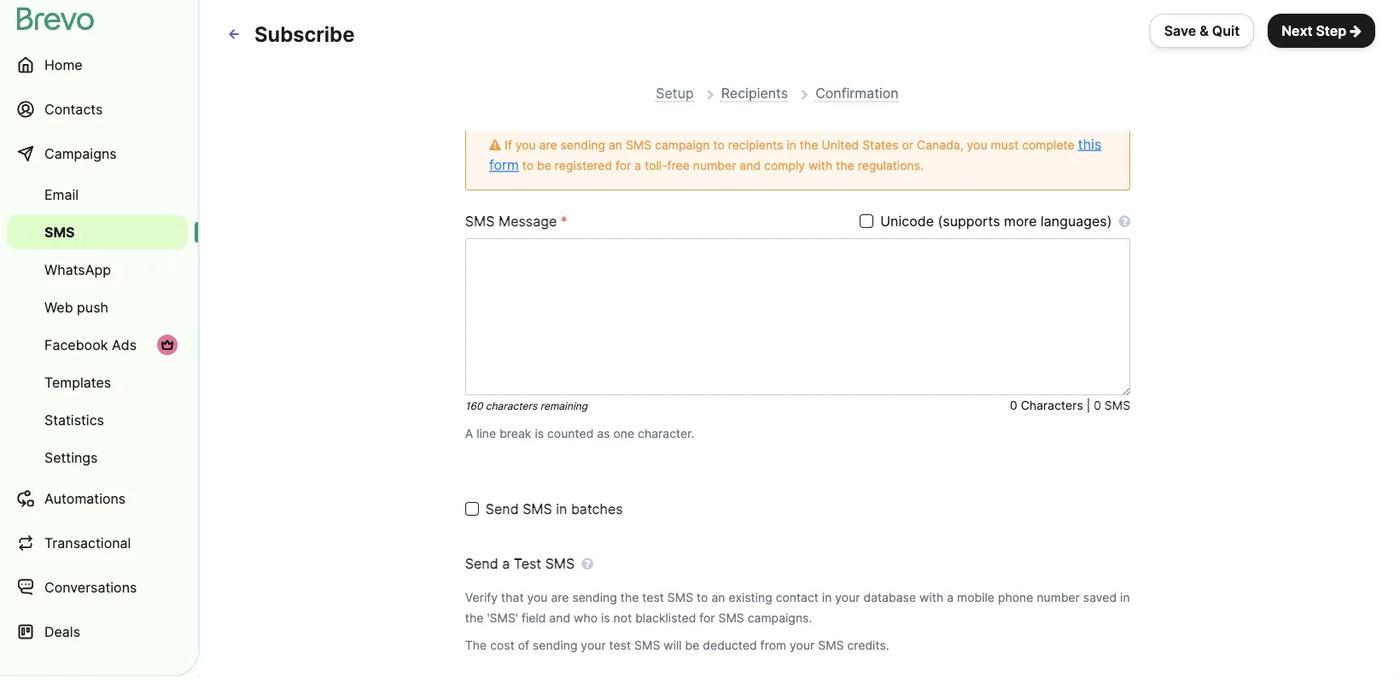 Task type: locate. For each thing, give the bounding box(es) containing it.
1 vertical spatial for
[[699, 611, 715, 626]]

sending
[[561, 138, 605, 152], [572, 591, 617, 605], [533, 639, 578, 653]]

blacklisted
[[635, 611, 696, 626]]

0 horizontal spatial question circle image
[[582, 557, 593, 571]]

question circle image
[[1119, 215, 1131, 228], [582, 557, 593, 571]]

0 horizontal spatial 0
[[1010, 399, 1018, 413]]

an left existing
[[712, 591, 725, 605]]

an up registered
[[609, 138, 622, 152]]

number right the free
[[693, 159, 736, 173]]

you right if
[[515, 138, 536, 152]]

database
[[864, 591, 916, 605]]

quit
[[1212, 22, 1240, 39]]

an inside the this form alert
[[609, 138, 622, 152]]

0 horizontal spatial test
[[609, 639, 631, 653]]

campaigns link
[[7, 133, 188, 174]]

1 vertical spatial be
[[685, 639, 700, 653]]

and down recipients
[[740, 159, 761, 173]]

0
[[1010, 399, 1018, 413], [1094, 399, 1101, 413]]

sms up deducted
[[718, 611, 744, 626]]

1 horizontal spatial and
[[740, 159, 761, 173]]

the
[[465, 639, 487, 653]]

sending up who at the left bottom of the page
[[572, 591, 617, 605]]

web push
[[44, 299, 108, 315]]

your right from
[[790, 639, 815, 653]]

sms left the credits.
[[818, 639, 844, 653]]

to up to be registered for a toll-free number and comply with the regulations.
[[713, 138, 725, 152]]

mobile
[[957, 591, 995, 605]]

a left test
[[502, 555, 510, 572]]

an
[[609, 138, 622, 152], [712, 591, 725, 605]]

2 vertical spatial a
[[947, 591, 954, 605]]

0 vertical spatial number
[[693, 159, 736, 173]]

if
[[505, 138, 512, 152]]

test down not
[[609, 639, 631, 653]]

0 vertical spatial with
[[809, 159, 833, 173]]

send for send sms in batches
[[486, 501, 519, 517]]

number inside verify that you are sending the test sms to an existing contact in your database with a mobile phone number saved in the 'sms' field and who is not blacklisted for sms campaigns.
[[1037, 591, 1080, 605]]

send a test sms
[[465, 555, 575, 572]]

with
[[809, 159, 833, 173], [920, 591, 944, 605]]

statistics link
[[7, 403, 188, 437]]

facebook ads
[[44, 336, 137, 353]]

cost
[[490, 639, 515, 653]]

1 vertical spatial to
[[522, 159, 534, 173]]

1 0 from the left
[[1010, 399, 1018, 413]]

conversations link
[[7, 567, 188, 608]]

1 horizontal spatial a
[[635, 159, 641, 173]]

0 vertical spatial sending
[[561, 138, 605, 152]]

whatsapp link
[[7, 253, 188, 287]]

with inside the this form alert
[[809, 159, 833, 173]]

verify
[[465, 591, 498, 605]]

are right that
[[551, 591, 569, 605]]

to right form
[[522, 159, 534, 173]]

1 vertical spatial test
[[609, 639, 631, 653]]

to be registered for a toll-free number and comply with the regulations.
[[519, 159, 924, 173]]

test
[[642, 591, 664, 605], [609, 639, 631, 653]]

0 vertical spatial be
[[537, 159, 551, 173]]

None text field
[[465, 239, 1131, 396]]

2 horizontal spatial your
[[835, 591, 860, 605]]

1 horizontal spatial to
[[697, 591, 708, 605]]

are inside verify that you are sending the test sms to an existing contact in your database with a mobile phone number saved in the 'sms' field and who is not blacklisted for sms campaigns.
[[551, 591, 569, 605]]

1 horizontal spatial is
[[601, 611, 610, 626]]

|
[[1087, 399, 1090, 413]]

1 vertical spatial with
[[920, 591, 944, 605]]

comply
[[764, 159, 805, 173]]

1 vertical spatial number
[[1037, 591, 1080, 605]]

credits.
[[847, 639, 889, 653]]

templates
[[44, 374, 111, 391]]

in up comply
[[787, 138, 797, 152]]

0 vertical spatial an
[[609, 138, 622, 152]]

in
[[787, 138, 797, 152], [556, 501, 567, 517], [822, 591, 832, 605], [1120, 591, 1130, 605]]

that
[[501, 591, 524, 605]]

or
[[902, 138, 914, 152]]

and left who at the left bottom of the page
[[549, 611, 570, 626]]

transactional link
[[7, 523, 188, 563]]

number left saved
[[1037, 591, 1080, 605]]

free
[[667, 159, 690, 173]]

1 vertical spatial are
[[551, 591, 569, 605]]

sending up registered
[[561, 138, 605, 152]]

0 horizontal spatial for
[[616, 159, 631, 173]]

web
[[44, 299, 73, 315]]

are right if
[[539, 138, 557, 152]]

sms up test
[[523, 501, 552, 517]]

this
[[1078, 136, 1102, 153]]

saved
[[1083, 591, 1117, 605]]

the cost of sending your test sms will be deducted from your sms credits.
[[465, 639, 889, 653]]

will
[[664, 639, 682, 653]]

and
[[740, 159, 761, 173], [549, 611, 570, 626]]

in inside the this form alert
[[787, 138, 797, 152]]

2 vertical spatial to
[[697, 591, 708, 605]]

sms message *
[[465, 213, 568, 230]]

with right database
[[920, 591, 944, 605]]

sms right test
[[545, 555, 575, 572]]

this form alert
[[465, 120, 1131, 191]]

next step
[[1282, 22, 1347, 39]]

0 horizontal spatial is
[[535, 427, 544, 441]]

0 vertical spatial test
[[642, 591, 664, 605]]

characters
[[1021, 399, 1083, 413]]

send up verify
[[465, 555, 498, 572]]

a
[[465, 427, 473, 441]]

be
[[537, 159, 551, 173], [685, 639, 700, 653]]

registered
[[555, 159, 612, 173]]

for
[[616, 159, 631, 173], [699, 611, 715, 626]]

2 horizontal spatial a
[[947, 591, 954, 605]]

campaigns.
[[748, 611, 812, 626]]

for left toll-
[[616, 159, 631, 173]]

deducted
[[703, 639, 757, 653]]

united
[[822, 138, 859, 152]]

test up blacklisted
[[642, 591, 664, 605]]

1 vertical spatial question circle image
[[582, 557, 593, 571]]

is
[[535, 427, 544, 441], [601, 611, 610, 626]]

is left not
[[601, 611, 610, 626]]

1 horizontal spatial for
[[699, 611, 715, 626]]

1 horizontal spatial with
[[920, 591, 944, 605]]

a left the mobile
[[947, 591, 954, 605]]

to
[[713, 138, 725, 152], [522, 159, 534, 173], [697, 591, 708, 605]]

0 vertical spatial are
[[539, 138, 557, 152]]

the down united
[[836, 159, 854, 173]]

in right saved
[[1120, 591, 1130, 605]]

1 vertical spatial send
[[465, 555, 498, 572]]

whatsapp
[[44, 261, 111, 278]]

campaign
[[655, 138, 710, 152]]

1 horizontal spatial test
[[642, 591, 664, 605]]

0 horizontal spatial be
[[537, 159, 551, 173]]

1 horizontal spatial an
[[712, 591, 725, 605]]

2 vertical spatial sending
[[533, 639, 578, 653]]

2 0 from the left
[[1094, 399, 1101, 413]]

not
[[614, 611, 632, 626]]

unicode (supports more languages)
[[880, 213, 1112, 230]]

0 vertical spatial a
[[635, 159, 641, 173]]

next
[[1282, 22, 1313, 39]]

send
[[486, 501, 519, 517], [465, 555, 498, 572]]

line
[[477, 427, 496, 441]]

0 left characters
[[1010, 399, 1018, 413]]

be right 'will'
[[685, 639, 700, 653]]

sms right |
[[1105, 399, 1131, 413]]

0 vertical spatial question circle image
[[1119, 215, 1131, 228]]

push
[[77, 299, 108, 315]]

question circle image up who at the left bottom of the page
[[582, 557, 593, 571]]

1 horizontal spatial number
[[1037, 591, 1080, 605]]

0 horizontal spatial a
[[502, 555, 510, 572]]

question circle image right languages)
[[1119, 215, 1131, 228]]

0 vertical spatial is
[[535, 427, 544, 441]]

in left batches
[[556, 501, 567, 517]]

1 vertical spatial an
[[712, 591, 725, 605]]

campaigns
[[44, 145, 117, 162]]

transactional
[[44, 534, 131, 551]]

2 horizontal spatial to
[[713, 138, 725, 152]]

sms up toll-
[[626, 138, 652, 152]]

0 vertical spatial send
[[486, 501, 519, 517]]

save
[[1164, 22, 1196, 39]]

test inside verify that you are sending the test sms to an existing contact in your database with a mobile phone number saved in the 'sms' field and who is not blacklisted for sms campaigns.
[[642, 591, 664, 605]]

you up field
[[527, 591, 548, 605]]

your
[[835, 591, 860, 605], [581, 639, 606, 653], [790, 639, 815, 653]]

save & quit button
[[1150, 14, 1254, 48]]

with down united
[[809, 159, 833, 173]]

0 horizontal spatial with
[[809, 159, 833, 173]]

your inside verify that you are sending the test sms to an existing contact in your database with a mobile phone number saved in the 'sms' field and who is not blacklisted for sms campaigns.
[[835, 591, 860, 605]]

you inside verify that you are sending the test sms to an existing contact in your database with a mobile phone number saved in the 'sms' field and who is not blacklisted for sms campaigns.
[[527, 591, 548, 605]]

batches
[[571, 501, 623, 517]]

your left database
[[835, 591, 860, 605]]

message
[[499, 213, 557, 230]]

sending inside the this form alert
[[561, 138, 605, 152]]

0 vertical spatial and
[[740, 159, 761, 173]]

and inside the this form alert
[[740, 159, 761, 173]]

is right break
[[535, 427, 544, 441]]

1 vertical spatial is
[[601, 611, 610, 626]]

toll-
[[645, 159, 667, 173]]

0 vertical spatial for
[[616, 159, 631, 173]]

to left existing
[[697, 591, 708, 605]]

be left registered
[[537, 159, 551, 173]]

to inside verify that you are sending the test sms to an existing contact in your database with a mobile phone number saved in the 'sms' field and who is not blacklisted for sms campaigns.
[[697, 591, 708, 605]]

a left toll-
[[635, 159, 641, 173]]

1 vertical spatial and
[[549, 611, 570, 626]]

your down who at the left bottom of the page
[[581, 639, 606, 653]]

160 characters remaining
[[465, 400, 588, 413]]

unicode
[[880, 213, 934, 230]]

0 horizontal spatial an
[[609, 138, 622, 152]]

0 horizontal spatial number
[[693, 159, 736, 173]]

0 right |
[[1094, 399, 1101, 413]]

sms left 'will'
[[634, 639, 660, 653]]

ads
[[112, 336, 137, 353]]

sending right of
[[533, 639, 578, 653]]

0 vertical spatial to
[[713, 138, 725, 152]]

send up send a test sms
[[486, 501, 519, 517]]

is inside verify that you are sending the test sms to an existing contact in your database with a mobile phone number saved in the 'sms' field and who is not blacklisted for sms campaigns.
[[601, 611, 610, 626]]

are
[[539, 138, 557, 152], [551, 591, 569, 605]]

1 horizontal spatial 0
[[1094, 399, 1101, 413]]

canada,
[[917, 138, 964, 152]]

remaining
[[540, 400, 588, 413]]

1 vertical spatial sending
[[572, 591, 617, 605]]

in right contact
[[822, 591, 832, 605]]

0 horizontal spatial and
[[549, 611, 570, 626]]

the up not
[[620, 591, 639, 605]]

a
[[635, 159, 641, 173], [502, 555, 510, 572], [947, 591, 954, 605]]

for up deducted
[[699, 611, 715, 626]]



Task type: describe. For each thing, give the bounding box(es) containing it.
(supports
[[938, 213, 1000, 230]]

counted
[[547, 427, 594, 441]]

0 characters | 0 sms
[[1010, 399, 1131, 413]]

step
[[1316, 22, 1347, 39]]

setup
[[656, 85, 694, 101]]

for inside alert
[[616, 159, 631, 173]]

this form
[[489, 136, 1102, 174]]

left___rvooi image
[[161, 338, 174, 352]]

regulations.
[[858, 159, 924, 173]]

as
[[597, 427, 610, 441]]

email
[[44, 186, 79, 203]]

sms down email
[[44, 224, 75, 240]]

*
[[561, 213, 568, 230]]

send for send a test sms
[[465, 555, 498, 572]]

verify that you are sending the test sms to an existing contact in your database with a mobile phone number saved in the 'sms' field and who is not blacklisted for sms campaigns.
[[465, 591, 1130, 626]]

save & quit
[[1164, 22, 1240, 39]]

send sms in batches
[[486, 501, 623, 517]]

are inside the this form alert
[[539, 138, 557, 152]]

an inside verify that you are sending the test sms to an existing contact in your database with a mobile phone number saved in the 'sms' field and who is not blacklisted for sms campaigns.
[[712, 591, 725, 605]]

templates link
[[7, 365, 188, 400]]

the left united
[[800, 138, 818, 152]]

email link
[[7, 178, 188, 212]]

recipients
[[721, 85, 788, 101]]

0 horizontal spatial to
[[522, 159, 534, 173]]

if you are sending an sms campaign to recipients in the united states or canada, you must complete
[[501, 138, 1078, 152]]

1 horizontal spatial question circle image
[[1119, 215, 1131, 228]]

conversations
[[44, 579, 137, 596]]

a line break is counted as one character.
[[465, 427, 694, 441]]

from
[[760, 639, 786, 653]]

sending for an
[[561, 138, 605, 152]]

subscribe
[[254, 21, 355, 47]]

statistics
[[44, 412, 104, 428]]

'sms'
[[487, 611, 518, 626]]

sending for your
[[533, 639, 578, 653]]

contact
[[776, 591, 819, 605]]

&
[[1200, 22, 1209, 39]]

deals
[[44, 623, 80, 640]]

sms up blacklisted
[[668, 591, 693, 605]]

test
[[514, 555, 541, 572]]

states
[[862, 138, 899, 152]]

deals link
[[7, 611, 188, 652]]

1 horizontal spatial be
[[685, 639, 700, 653]]

1 horizontal spatial your
[[790, 639, 815, 653]]

the down verify
[[465, 611, 484, 626]]

settings
[[44, 449, 98, 466]]

contacts
[[44, 101, 103, 117]]

be inside the this form alert
[[537, 159, 551, 173]]

recipients
[[728, 138, 783, 152]]

with inside verify that you are sending the test sms to an existing contact in your database with a mobile phone number saved in the 'sms' field and who is not blacklisted for sms campaigns.
[[920, 591, 944, 605]]

sms inside the this form alert
[[626, 138, 652, 152]]

phone
[[998, 591, 1033, 605]]

a inside the this form alert
[[635, 159, 641, 173]]

confirmation
[[815, 85, 899, 101]]

of
[[518, 639, 529, 653]]

sms left 'message'
[[465, 213, 495, 230]]

sms link
[[7, 215, 188, 249]]

who
[[574, 611, 598, 626]]

this form link
[[489, 136, 1102, 174]]

settings link
[[7, 441, 188, 475]]

field
[[522, 611, 546, 626]]

facebook
[[44, 336, 108, 353]]

complete
[[1022, 138, 1075, 152]]

number inside the this form alert
[[693, 159, 736, 173]]

confirmation link
[[815, 85, 899, 102]]

sending inside verify that you are sending the test sms to an existing contact in your database with a mobile phone number saved in the 'sms' field and who is not blacklisted for sms campaigns.
[[572, 591, 617, 605]]

break
[[500, 427, 531, 441]]

one
[[613, 427, 634, 441]]

1 vertical spatial a
[[502, 555, 510, 572]]

existing
[[729, 591, 772, 605]]

for inside verify that you are sending the test sms to an existing contact in your database with a mobile phone number saved in the 'sms' field and who is not blacklisted for sms campaigns.
[[699, 611, 715, 626]]

facebook ads link
[[7, 328, 188, 362]]

must
[[991, 138, 1019, 152]]

home
[[44, 56, 82, 73]]

and inside verify that you are sending the test sms to an existing contact in your database with a mobile phone number saved in the 'sms' field and who is not blacklisted for sms campaigns.
[[549, 611, 570, 626]]

0 horizontal spatial your
[[581, 639, 606, 653]]

exclamation triangle image
[[489, 139, 501, 151]]

you left must
[[967, 138, 987, 152]]

characters
[[486, 400, 537, 413]]

automations link
[[7, 478, 188, 519]]

arrow right image
[[1350, 24, 1362, 38]]

a inside verify that you are sending the test sms to an existing contact in your database with a mobile phone number saved in the 'sms' field and who is not blacklisted for sms campaigns.
[[947, 591, 954, 605]]

languages)
[[1041, 213, 1112, 230]]

form
[[489, 157, 519, 174]]

home link
[[7, 44, 188, 85]]

setup link
[[656, 85, 694, 102]]

160
[[465, 400, 483, 413]]



Task type: vqa. For each thing, say whether or not it's contained in the screenshot.
for within the Alert
yes



